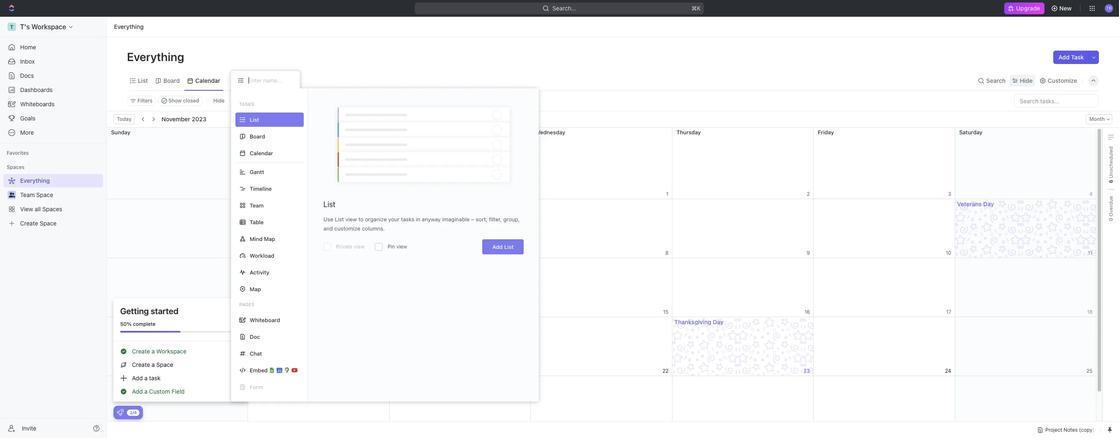 Task type: vqa. For each thing, say whether or not it's contained in the screenshot.
3
no



Task type: locate. For each thing, give the bounding box(es) containing it.
hide
[[1021, 77, 1033, 84], [213, 98, 225, 104]]

0 vertical spatial cell
[[389, 259, 531, 317]]

sort,
[[476, 216, 488, 223]]

onboarding checklist button image
[[117, 410, 124, 417]]

field
[[172, 389, 185, 396]]

gantt
[[250, 169, 264, 175]]

0 vertical spatial calendar
[[195, 77, 220, 84]]

1 vertical spatial cell
[[389, 318, 531, 376]]

a for task
[[144, 375, 148, 382]]

today
[[117, 116, 132, 122]]

1 vertical spatial row
[[107, 259, 1097, 318]]

1 horizontal spatial hide
[[1021, 77, 1033, 84]]

1 vertical spatial hide
[[213, 98, 225, 104]]

add for add list
[[493, 244, 503, 251]]

a up "create a space"
[[152, 348, 155, 356]]

everything
[[114, 23, 144, 30], [127, 50, 187, 64]]

favorites button
[[3, 148, 32, 158]]

view right pin
[[397, 244, 407, 250]]

a for workspace
[[152, 348, 155, 356]]

dashboards
[[20, 86, 53, 93]]

map right mind
[[264, 236, 275, 243]]

veterans day row
[[107, 200, 1097, 259]]

day inside the veterans day row
[[984, 201, 995, 208]]

tasks
[[239, 101, 254, 107]]

add
[[1059, 54, 1070, 61], [493, 244, 503, 251], [132, 375, 143, 382], [132, 389, 143, 396]]

add left 'task'
[[1059, 54, 1070, 61]]

day
[[984, 201, 995, 208], [713, 319, 724, 326]]

1 vertical spatial board
[[250, 133, 265, 140]]

2 create from the top
[[132, 362, 150, 369]]

and
[[324, 226, 333, 232]]

a for space
[[152, 362, 155, 369]]

whiteboards
[[20, 101, 55, 108]]

1 horizontal spatial calendar
[[250, 150, 273, 157]]

chat
[[250, 351, 262, 357]]

calendar up the gantt
[[250, 150, 273, 157]]

mind
[[250, 236, 263, 243]]

dashboards link
[[3, 83, 103, 97]]

calendar
[[195, 77, 220, 84], [250, 150, 273, 157]]

create a workspace
[[132, 348, 187, 356]]

tree
[[3, 174, 103, 231]]

day right thanksgiving
[[713, 319, 724, 326]]

1 vertical spatial everything
[[127, 50, 187, 64]]

row
[[107, 128, 1097, 200], [107, 259, 1097, 318], [107, 377, 1097, 436]]

add for add task
[[1059, 54, 1070, 61]]

board
[[164, 77, 180, 84], [250, 133, 265, 140]]

2 cell from the top
[[389, 318, 531, 376]]

sunday
[[111, 129, 130, 136]]

show closed
[[169, 98, 199, 104]]

unscheduled
[[1108, 147, 1115, 180]]

search...
[[553, 5, 577, 12]]

your
[[389, 216, 400, 223]]

1 horizontal spatial map
[[264, 236, 275, 243]]

add left task
[[132, 375, 143, 382]]

cell
[[389, 259, 531, 317], [389, 318, 531, 376]]

add list
[[493, 244, 514, 251]]

thursday
[[677, 129, 701, 136]]

columns.
[[362, 226, 385, 232]]

add a custom field
[[132, 389, 185, 396]]

0 vertical spatial hide
[[1021, 77, 1033, 84]]

create
[[132, 348, 150, 356], [132, 362, 150, 369]]

grid
[[106, 128, 1097, 439]]

0 vertical spatial create
[[132, 348, 150, 356]]

space
[[156, 362, 173, 369]]

1 create from the top
[[132, 348, 150, 356]]

list up use
[[324, 200, 336, 209]]

hide button
[[1010, 75, 1036, 87]]

hide right search
[[1021, 77, 1033, 84]]

view button
[[231, 71, 258, 91]]

0 vertical spatial map
[[264, 236, 275, 243]]

add inside button
[[1059, 54, 1070, 61]]

day inside thanksgiving day "row"
[[713, 319, 724, 326]]

0 vertical spatial row
[[107, 128, 1097, 200]]

a for custom
[[144, 389, 148, 396]]

1 vertical spatial create
[[132, 362, 150, 369]]

today button
[[114, 114, 135, 125]]

0 vertical spatial day
[[984, 201, 995, 208]]

24
[[946, 368, 952, 375]]

upgrade
[[1017, 5, 1041, 12]]

0
[[1108, 218, 1115, 222]]

a left task
[[144, 375, 148, 382]]

thanksgiving day row
[[107, 318, 1097, 377]]

0 horizontal spatial board
[[164, 77, 180, 84]]

0 vertical spatial everything
[[114, 23, 144, 30]]

hide down calendar link at the top left of the page
[[213, 98, 225, 104]]

map down activity
[[250, 286, 261, 293]]

0 horizontal spatial hide
[[213, 98, 225, 104]]

custom
[[149, 389, 170, 396]]

team
[[250, 202, 264, 209]]

add down add a task on the left of page
[[132, 389, 143, 396]]

⌘k
[[692, 5, 701, 12]]

day right the veterans
[[984, 201, 995, 208]]

customize
[[1048, 77, 1078, 84]]

favorites
[[7, 150, 29, 156]]

pin view
[[388, 244, 407, 250]]

a left space
[[152, 362, 155, 369]]

calendar up hide button
[[195, 77, 220, 84]]

customize
[[335, 226, 361, 232]]

1 horizontal spatial day
[[984, 201, 995, 208]]

thanksgiving day
[[675, 319, 724, 326]]

1 horizontal spatial board
[[250, 133, 265, 140]]

1 row from the top
[[107, 128, 1097, 200]]

view right private
[[354, 244, 365, 250]]

activity
[[250, 269, 270, 276]]

3 row from the top
[[107, 377, 1097, 436]]

create up "create a space"
[[132, 348, 150, 356]]

view left to
[[346, 216, 357, 223]]

a down add a task on the left of page
[[144, 389, 148, 396]]

create up add a task on the left of page
[[132, 362, 150, 369]]

add down filter,
[[493, 244, 503, 251]]

whiteboard
[[250, 317, 280, 324]]

list right use
[[335, 216, 344, 223]]

create a space
[[132, 362, 173, 369]]

list
[[138, 77, 148, 84], [324, 200, 336, 209], [335, 216, 344, 223], [505, 244, 514, 251]]

pin
[[388, 244, 395, 250]]

0 horizontal spatial day
[[713, 319, 724, 326]]

board down tasks
[[250, 133, 265, 140]]

1 vertical spatial map
[[250, 286, 261, 293]]

calendar link
[[194, 75, 220, 87]]

board up show
[[164, 77, 180, 84]]

a
[[152, 348, 155, 356], [152, 362, 155, 369], [144, 375, 148, 382], [144, 389, 148, 396]]

monday
[[253, 129, 273, 136]]

use
[[324, 216, 334, 223]]

spaces
[[7, 164, 24, 171]]

2 vertical spatial row
[[107, 377, 1097, 436]]

23
[[804, 368, 810, 375]]

new
[[1060, 5, 1072, 12]]

add a task
[[132, 375, 161, 382]]

list left 'board' link
[[138, 77, 148, 84]]

create for create a space
[[132, 362, 150, 369]]

view for private
[[354, 244, 365, 250]]

view
[[346, 216, 357, 223], [354, 244, 365, 250], [397, 244, 407, 250]]

1 vertical spatial day
[[713, 319, 724, 326]]



Task type: describe. For each thing, give the bounding box(es) containing it.
veterans day
[[958, 201, 995, 208]]

board link
[[162, 75, 180, 87]]

invite
[[22, 425, 36, 432]]

getting started
[[120, 307, 179, 317]]

getting
[[120, 307, 149, 317]]

table
[[250, 219, 264, 226]]

0 vertical spatial board
[[164, 77, 180, 84]]

Search tasks... text field
[[1015, 95, 1099, 107]]

0 horizontal spatial map
[[250, 286, 261, 293]]

home
[[20, 44, 36, 51]]

50%
[[120, 322, 132, 328]]

Enter name... field
[[248, 77, 293, 84]]

everything link
[[112, 22, 146, 32]]

2/4
[[130, 411, 137, 416]]

tasks
[[401, 216, 415, 223]]

add for add a task
[[132, 375, 143, 382]]

cell inside thanksgiving day "row"
[[389, 318, 531, 376]]

upgrade link
[[1005, 3, 1045, 14]]

group,
[[504, 216, 520, 223]]

list down group,
[[505, 244, 514, 251]]

overdue
[[1108, 196, 1115, 218]]

form
[[250, 384, 263, 391]]

docs
[[20, 72, 34, 79]]

embed
[[250, 367, 268, 374]]

onboarding checklist button element
[[117, 410, 124, 417]]

private view
[[336, 244, 365, 250]]

docs link
[[3, 69, 103, 83]]

add for add a custom field
[[132, 389, 143, 396]]

filter,
[[489, 216, 502, 223]]

to
[[359, 216, 364, 223]]

friday
[[818, 129, 835, 136]]

imaginable
[[442, 216, 470, 223]]

list inside use list view to organize your tasks in anyway imaginable – sort, filter, group, and customize columns.
[[335, 216, 344, 223]]

create for create a workspace
[[132, 348, 150, 356]]

view inside use list view to organize your tasks in anyway imaginable – sort, filter, group, and customize columns.
[[346, 216, 357, 223]]

day for veterans day
[[984, 201, 995, 208]]

–
[[471, 216, 475, 223]]

2 row from the top
[[107, 259, 1097, 318]]

add task
[[1059, 54, 1085, 61]]

view button
[[231, 75, 258, 87]]

tuesday
[[394, 129, 416, 136]]

22
[[663, 368, 669, 375]]

whiteboards link
[[3, 98, 103, 111]]

thanksgiving
[[675, 319, 712, 326]]

inbox link
[[3, 55, 103, 68]]

50% complete
[[120, 322, 156, 328]]

sidebar navigation
[[0, 17, 107, 439]]

mind map
[[250, 236, 275, 243]]

hide inside dropdown button
[[1021, 77, 1033, 84]]

wednesday
[[536, 129, 566, 136]]

use list view to organize your tasks in anyway imaginable – sort, filter, group, and customize columns.
[[324, 216, 520, 232]]

in
[[416, 216, 421, 223]]

search
[[987, 77, 1006, 84]]

task
[[149, 375, 161, 382]]

6
[[1108, 180, 1115, 183]]

veterans
[[958, 201, 982, 208]]

hide button
[[210, 96, 228, 106]]

add task button
[[1054, 51, 1090, 64]]

hide inside button
[[213, 98, 225, 104]]

goals link
[[3, 112, 103, 125]]

anyway
[[422, 216, 441, 223]]

25
[[1087, 368, 1093, 375]]

doc
[[250, 334, 260, 341]]

0 horizontal spatial calendar
[[195, 77, 220, 84]]

organize
[[365, 216, 387, 223]]

show
[[169, 98, 182, 104]]

started
[[151, 307, 179, 317]]

home link
[[3, 41, 103, 54]]

1 cell from the top
[[389, 259, 531, 317]]

1 vertical spatial calendar
[[250, 150, 273, 157]]

tree inside sidebar "navigation"
[[3, 174, 103, 231]]

workspace
[[156, 348, 187, 356]]

complete
[[133, 322, 156, 328]]

view
[[242, 77, 255, 84]]

inbox
[[20, 58, 35, 65]]

show closed button
[[158, 96, 203, 106]]

timeline
[[250, 186, 272, 192]]

day for thanksgiving day
[[713, 319, 724, 326]]

pages
[[239, 302, 255, 308]]

view for pin
[[397, 244, 407, 250]]

search button
[[976, 75, 1009, 87]]

grid containing veterans day
[[106, 128, 1097, 439]]

closed
[[183, 98, 199, 104]]

list link
[[136, 75, 148, 87]]

goals
[[20, 115, 35, 122]]



